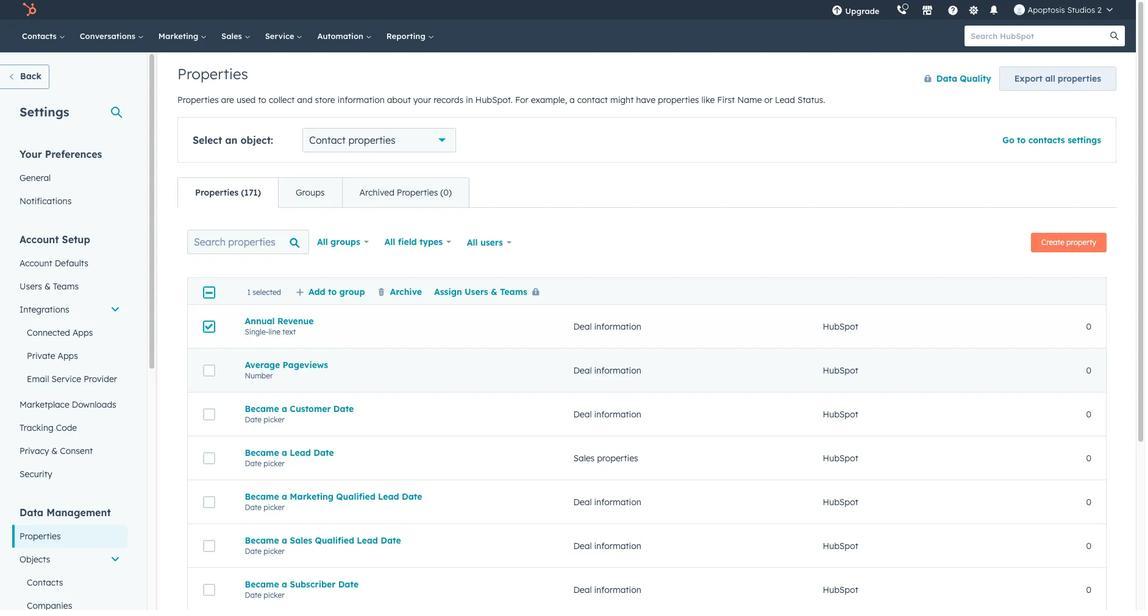 Task type: describe. For each thing, give the bounding box(es) containing it.
a for became a marketing qualified lead date
[[282, 491, 287, 502]]

all for all users
[[467, 237, 478, 248]]

line
[[269, 327, 280, 336]]

& for teams
[[44, 281, 51, 292]]

data for data management
[[20, 507, 43, 519]]

0 vertical spatial contacts
[[22, 31, 59, 41]]

tab list containing properties (171)
[[177, 177, 469, 208]]

information for became a subscriber date
[[594, 585, 641, 595]]

account defaults link
[[12, 252, 127, 275]]

picker for customer
[[264, 415, 285, 424]]

settings
[[1068, 135, 1101, 146]]

add
[[309, 287, 325, 298]]

became for became a customer date
[[245, 403, 279, 414]]

data management element
[[12, 506, 127, 610]]

marketplace downloads
[[20, 399, 116, 410]]

groups
[[331, 237, 360, 248]]

properties inside contact properties popup button
[[348, 134, 396, 146]]

create property
[[1042, 238, 1096, 247]]

for
[[515, 95, 529, 105]]

information for became a customer date
[[594, 409, 641, 420]]

property
[[1067, 238, 1096, 247]]

information for became a sales qualified lead date
[[594, 541, 641, 552]]

search image
[[1110, 32, 1119, 40]]

connected
[[27, 327, 70, 338]]

studios
[[1067, 5, 1095, 15]]

general link
[[12, 166, 127, 190]]

0 vertical spatial contacts link
[[15, 20, 72, 52]]

data for data quality
[[936, 73, 957, 84]]

all groups
[[317, 237, 360, 248]]

& inside tab panel
[[491, 287, 497, 298]]

a for became a customer date
[[282, 403, 287, 414]]

became for became a marketing qualified lead date
[[245, 491, 279, 502]]

contact
[[309, 134, 346, 146]]

properties inside export all properties button
[[1058, 73, 1101, 84]]

create property button
[[1031, 233, 1107, 252]]

all for all groups
[[317, 237, 328, 248]]

revenue
[[277, 316, 314, 327]]

might
[[610, 95, 634, 105]]

became a subscriber date date picker
[[245, 579, 359, 600]]

deal information for became a customer date
[[574, 409, 641, 420]]

notifications
[[20, 196, 72, 207]]

hubspot for became a customer date
[[823, 409, 858, 420]]

sales inside became a sales qualified lead date date picker
[[290, 535, 312, 546]]

reporting
[[386, 31, 428, 41]]

calling icon button
[[892, 2, 913, 18]]

contact
[[577, 95, 608, 105]]

annual revenue single-line text
[[245, 316, 314, 336]]

qualified for sales
[[315, 535, 354, 546]]

average pageviews number
[[245, 359, 328, 380]]

a left contact
[[570, 95, 575, 105]]

provider
[[84, 374, 117, 385]]

average pageviews button
[[245, 359, 544, 370]]

integrations button
[[12, 298, 127, 321]]

reporting link
[[379, 20, 441, 52]]

deal for became a customer date
[[574, 409, 592, 420]]

lead inside became a sales qualified lead date date picker
[[357, 535, 378, 546]]

notifications link
[[12, 190, 127, 213]]

1 horizontal spatial users
[[465, 287, 488, 298]]

private apps
[[27, 351, 78, 362]]

email
[[27, 374, 49, 385]]

to for go to contacts settings
[[1017, 135, 1026, 146]]

your
[[413, 95, 431, 105]]

service inside the service link
[[265, 31, 297, 41]]

and
[[297, 95, 313, 105]]

tracking code
[[20, 423, 77, 434]]

about
[[387, 95, 411, 105]]

hubspot for average pageviews
[[823, 365, 858, 376]]

code
[[56, 423, 77, 434]]

quality
[[960, 73, 991, 84]]

service inside email service provider link
[[52, 374, 81, 385]]

all for all field types
[[385, 237, 395, 248]]

0 for became a customer date
[[1086, 409, 1092, 420]]

deal for became a marketing qualified lead date
[[574, 497, 592, 508]]

upgrade
[[845, 6, 880, 16]]

tracking
[[20, 423, 54, 434]]

0 for average pageviews
[[1086, 365, 1092, 376]]

collect
[[269, 95, 295, 105]]

a for became a sales qualified lead date
[[282, 535, 287, 546]]

information for average pageviews
[[594, 365, 641, 376]]

hubspot.
[[475, 95, 513, 105]]

all
[[1045, 73, 1055, 84]]

help image
[[948, 5, 959, 16]]

connected apps link
[[12, 321, 127, 345]]

properties are used to collect and store information about your records in hubspot. for example, a contact might have properties like first name or lead status.
[[177, 95, 825, 105]]

(0)
[[440, 187, 452, 198]]

became for became a sales qualified lead date
[[245, 535, 279, 546]]

settings
[[20, 104, 69, 120]]

all field types
[[385, 237, 443, 248]]

account defaults
[[20, 258, 88, 269]]

sales properties
[[574, 453, 638, 464]]

account setup
[[20, 234, 90, 246]]

contacts inside "data management" element
[[27, 578, 63, 588]]

teams inside account setup element
[[53, 281, 79, 292]]

became a marketing qualified lead date date picker
[[245, 491, 422, 512]]

consent
[[60, 446, 93, 457]]

& for consent
[[51, 446, 58, 457]]

marketing link
[[151, 20, 214, 52]]

1 vertical spatial contacts link
[[12, 571, 127, 595]]

upgrade image
[[832, 5, 843, 16]]

became a sales qualified lead date date picker
[[245, 535, 401, 556]]

hubspot link
[[15, 2, 46, 17]]

data quality
[[936, 73, 991, 84]]

annual revenue button
[[245, 316, 544, 327]]

deal for annual revenue
[[574, 321, 592, 332]]

add to group
[[309, 287, 365, 298]]

go to contacts settings button
[[1003, 135, 1101, 146]]

marketing inside became a marketing qualified lead date date picker
[[290, 491, 334, 502]]

search button
[[1104, 26, 1125, 46]]

assign users & teams button
[[434, 287, 544, 298]]

export all properties button
[[999, 66, 1117, 91]]

became a lead date date picker
[[245, 447, 334, 468]]

account setup element
[[12, 233, 127, 486]]

annual
[[245, 316, 275, 327]]

apps for private apps
[[58, 351, 78, 362]]

selected
[[253, 288, 281, 297]]

all users button
[[459, 230, 519, 256]]

tara schultz image
[[1014, 4, 1025, 15]]

go to contacts settings
[[1003, 135, 1101, 146]]

single-
[[245, 327, 269, 336]]

marketplace
[[20, 399, 69, 410]]

have
[[636, 95, 656, 105]]

account for account setup
[[20, 234, 59, 246]]

groups
[[296, 187, 325, 198]]

status.
[[798, 95, 825, 105]]

properties (171)
[[195, 187, 261, 198]]

apps for connected apps
[[73, 327, 93, 338]]

add to group button
[[296, 287, 365, 298]]

back link
[[0, 65, 49, 89]]

settings link
[[966, 3, 981, 16]]



Task type: vqa. For each thing, say whether or not it's contained in the screenshot.
the middle manage
no



Task type: locate. For each thing, give the bounding box(es) containing it.
1 vertical spatial sales
[[574, 453, 595, 464]]

hubspot for annual revenue
[[823, 321, 858, 332]]

email service provider
[[27, 374, 117, 385]]

hubspot
[[823, 321, 858, 332], [823, 365, 858, 376], [823, 409, 858, 420], [823, 453, 858, 464], [823, 497, 858, 508], [823, 541, 858, 552], [823, 585, 858, 595]]

number
[[245, 371, 273, 380]]

service
[[265, 31, 297, 41], [52, 374, 81, 385]]

1 horizontal spatial all
[[385, 237, 395, 248]]

apps inside connected apps link
[[73, 327, 93, 338]]

became a lead date button
[[245, 447, 544, 458]]

6 hubspot from the top
[[823, 541, 858, 552]]

3 picker from the top
[[264, 503, 285, 512]]

3 0 from the top
[[1086, 409, 1092, 420]]

objects button
[[12, 548, 127, 571]]

1 vertical spatial account
[[20, 258, 52, 269]]

lead inside became a lead date date picker
[[290, 447, 311, 458]]

downloads
[[72, 399, 116, 410]]

users right assign
[[465, 287, 488, 298]]

marketing down became a lead date date picker
[[290, 491, 334, 502]]

users & teams link
[[12, 275, 127, 298]]

2 vertical spatial sales
[[290, 535, 312, 546]]

1 vertical spatial apps
[[58, 351, 78, 362]]

all
[[317, 237, 328, 248], [385, 237, 395, 248], [467, 237, 478, 248]]

0 horizontal spatial &
[[44, 281, 51, 292]]

menu item
[[888, 0, 891, 20]]

management
[[46, 507, 111, 519]]

apps inside private apps link
[[58, 351, 78, 362]]

a inside became a marketing qualified lead date date picker
[[282, 491, 287, 502]]

properties up objects
[[20, 531, 61, 542]]

deal information for became a sales qualified lead date
[[574, 541, 641, 552]]

Search HubSpot search field
[[965, 26, 1114, 46]]

contacts down hubspot "link" at top
[[22, 31, 59, 41]]

became a marketing qualified lead date button
[[245, 491, 544, 502]]

tracking code link
[[12, 417, 127, 440]]

deal information for average pageviews
[[574, 365, 641, 376]]

lead down became a lead date button
[[378, 491, 399, 502]]

a inside became a lead date date picker
[[282, 447, 287, 458]]

apps up email service provider link
[[58, 351, 78, 362]]

types
[[419, 237, 443, 248]]

sales for sales properties
[[574, 453, 595, 464]]

picker inside became a subscriber date date picker
[[264, 591, 285, 600]]

hubspot for became a subscriber date
[[823, 585, 858, 595]]

contacts link down objects
[[12, 571, 127, 595]]

deal information for annual revenue
[[574, 321, 641, 332]]

& right assign
[[491, 287, 497, 298]]

2 0 from the top
[[1086, 365, 1092, 376]]

qualified inside became a sales qualified lead date date picker
[[315, 535, 354, 546]]

hubspot for became a sales qualified lead date
[[823, 541, 858, 552]]

2 account from the top
[[20, 258, 52, 269]]

picker inside became a customer date date picker
[[264, 415, 285, 424]]

deal information for became a marketing qualified lead date
[[574, 497, 641, 508]]

data inside button
[[936, 73, 957, 84]]

security link
[[12, 463, 127, 486]]

(171)
[[241, 187, 261, 198]]

a up became a subscriber date date picker
[[282, 535, 287, 546]]

picker inside became a marketing qualified lead date date picker
[[264, 503, 285, 512]]

qualified for marketing
[[336, 491, 376, 502]]

became inside became a subscriber date date picker
[[245, 579, 279, 590]]

0 for became a subscriber date
[[1086, 585, 1092, 595]]

general
[[20, 173, 51, 184]]

all left groups
[[317, 237, 328, 248]]

0 horizontal spatial marketing
[[158, 31, 201, 41]]

deal information for became a subscriber date
[[574, 585, 641, 595]]

1 vertical spatial qualified
[[315, 535, 354, 546]]

0 vertical spatial service
[[265, 31, 297, 41]]

security
[[20, 469, 52, 480]]

qualified inside became a marketing qualified lead date date picker
[[336, 491, 376, 502]]

4 deal from the top
[[574, 497, 592, 508]]

a inside became a sales qualified lead date date picker
[[282, 535, 287, 546]]

data down security
[[20, 507, 43, 519]]

lead down became a customer date date picker
[[290, 447, 311, 458]]

qualified down became a lead date button
[[336, 491, 376, 502]]

a for became a subscriber date
[[282, 579, 287, 590]]

users & teams
[[20, 281, 79, 292]]

7 hubspot from the top
[[823, 585, 858, 595]]

a down became a lead date date picker
[[282, 491, 287, 502]]

teams
[[53, 281, 79, 292], [500, 287, 527, 298]]

5 0 from the top
[[1086, 497, 1092, 508]]

0 vertical spatial marketing
[[158, 31, 201, 41]]

2 picker from the top
[[264, 459, 285, 468]]

back
[[20, 71, 41, 82]]

setup
[[62, 234, 90, 246]]

became inside became a customer date date picker
[[245, 403, 279, 414]]

properties left the (0)
[[397, 187, 438, 198]]

properties link
[[12, 525, 127, 548]]

0 horizontal spatial to
[[258, 95, 266, 105]]

email service provider link
[[12, 368, 127, 391]]

data left quality at the top
[[936, 73, 957, 84]]

0 horizontal spatial sales
[[221, 31, 244, 41]]

to for add to group
[[328, 287, 337, 298]]

teams down account defaults link
[[53, 281, 79, 292]]

2 became from the top
[[245, 447, 279, 458]]

4 hubspot from the top
[[823, 453, 858, 464]]

1 0 from the top
[[1086, 321, 1092, 332]]

teams down users at the left top of the page
[[500, 287, 527, 298]]

settings image
[[968, 5, 979, 16]]

archived
[[360, 187, 394, 198]]

1 deal information from the top
[[574, 321, 641, 332]]

0 for became a lead date
[[1086, 453, 1092, 464]]

contact properties
[[309, 134, 396, 146]]

3 deal information from the top
[[574, 409, 641, 420]]

1 horizontal spatial data
[[936, 73, 957, 84]]

archive
[[390, 287, 422, 298]]

privacy
[[20, 446, 49, 457]]

picker for subscriber
[[264, 591, 285, 600]]

3 became from the top
[[245, 491, 279, 502]]

groups link
[[278, 178, 342, 207]]

6 0 from the top
[[1086, 541, 1092, 552]]

a
[[570, 95, 575, 105], [282, 403, 287, 414], [282, 447, 287, 458], [282, 491, 287, 502], [282, 535, 287, 546], [282, 579, 287, 590]]

became a customer date button
[[245, 403, 544, 414]]

deal for became a sales qualified lead date
[[574, 541, 592, 552]]

3 hubspot from the top
[[823, 409, 858, 420]]

notifications image
[[989, 5, 1000, 16]]

& up integrations
[[44, 281, 51, 292]]

5 deal from the top
[[574, 541, 592, 552]]

a left the customer
[[282, 403, 287, 414]]

privacy & consent
[[20, 446, 93, 457]]

defaults
[[55, 258, 88, 269]]

to right used
[[258, 95, 266, 105]]

4 deal information from the top
[[574, 497, 641, 508]]

group
[[339, 287, 365, 298]]

users inside the users & teams link
[[20, 281, 42, 292]]

apps
[[73, 327, 93, 338], [58, 351, 78, 362]]

qualified down became a marketing qualified lead date date picker
[[315, 535, 354, 546]]

became for became a subscriber date
[[245, 579, 279, 590]]

assign
[[434, 287, 462, 298]]

help button
[[943, 0, 964, 20]]

2 horizontal spatial all
[[467, 237, 478, 248]]

4 picker from the top
[[264, 547, 285, 556]]

a inside became a subscriber date date picker
[[282, 579, 287, 590]]

4 0 from the top
[[1086, 453, 1092, 464]]

users
[[480, 237, 503, 248]]

your preferences element
[[12, 148, 127, 213]]

hubspot image
[[22, 2, 37, 17]]

name
[[737, 95, 762, 105]]

2 horizontal spatial &
[[491, 287, 497, 298]]

picker inside became a lead date date picker
[[264, 459, 285, 468]]

properties left are
[[177, 95, 219, 105]]

0 for became a marketing qualified lead date
[[1086, 497, 1092, 508]]

calling icon image
[[897, 5, 908, 16]]

information for annual revenue
[[594, 321, 641, 332]]

0 for annual revenue
[[1086, 321, 1092, 332]]

subscriber
[[290, 579, 336, 590]]

5 picker from the top
[[264, 591, 285, 600]]

0 vertical spatial to
[[258, 95, 266, 105]]

objects
[[20, 554, 50, 565]]

2 horizontal spatial sales
[[574, 453, 595, 464]]

contacts down objects
[[27, 578, 63, 588]]

conversations
[[80, 31, 138, 41]]

your preferences
[[20, 148, 102, 160]]

deal information
[[574, 321, 641, 332], [574, 365, 641, 376], [574, 409, 641, 420], [574, 497, 641, 508], [574, 541, 641, 552], [574, 585, 641, 595]]

7 0 from the top
[[1086, 585, 1092, 595]]

integrations
[[20, 304, 69, 315]]

0 vertical spatial apps
[[73, 327, 93, 338]]

lead inside became a marketing qualified lead date date picker
[[378, 491, 399, 502]]

properties
[[177, 65, 248, 83], [177, 95, 219, 105], [195, 187, 239, 198], [397, 187, 438, 198], [20, 531, 61, 542]]

like
[[702, 95, 715, 105]]

users up integrations
[[20, 281, 42, 292]]

deal for average pageviews
[[574, 365, 592, 376]]

& right privacy
[[51, 446, 58, 457]]

used
[[237, 95, 256, 105]]

all inside all field types popup button
[[385, 237, 395, 248]]

service down private apps link
[[52, 374, 81, 385]]

deal for became a subscriber date
[[574, 585, 592, 595]]

to
[[258, 95, 266, 105], [1017, 135, 1026, 146], [328, 287, 337, 298]]

tab panel
[[177, 207, 1117, 610]]

1 horizontal spatial &
[[51, 446, 58, 457]]

deal
[[574, 321, 592, 332], [574, 365, 592, 376], [574, 409, 592, 420], [574, 497, 592, 508], [574, 541, 592, 552], [574, 585, 592, 595]]

properties inside "data management" element
[[20, 531, 61, 542]]

became inside became a sales qualified lead date date picker
[[245, 535, 279, 546]]

menu containing apoptosis studios 2
[[823, 0, 1121, 20]]

picker for lead
[[264, 459, 285, 468]]

became inside became a marketing qualified lead date date picker
[[245, 491, 279, 502]]

0 horizontal spatial all
[[317, 237, 328, 248]]

lead down became a marketing qualified lead date button at the bottom left of page
[[357, 535, 378, 546]]

1 vertical spatial contacts
[[27, 578, 63, 588]]

select
[[193, 134, 222, 146]]

a left subscriber
[[282, 579, 287, 590]]

account up users & teams
[[20, 258, 52, 269]]

contacts
[[22, 31, 59, 41], [27, 578, 63, 588]]

all left field
[[385, 237, 395, 248]]

0 vertical spatial sales
[[221, 31, 244, 41]]

1 horizontal spatial teams
[[500, 287, 527, 298]]

marketplaces image
[[922, 5, 933, 16]]

1 became from the top
[[245, 403, 279, 414]]

6 deal information from the top
[[574, 585, 641, 595]]

Search search field
[[187, 230, 309, 254]]

1 hubspot from the top
[[823, 321, 858, 332]]

sales link
[[214, 20, 258, 52]]

service right sales link
[[265, 31, 297, 41]]

2 deal information from the top
[[574, 365, 641, 376]]

service link
[[258, 20, 310, 52]]

automation
[[317, 31, 366, 41]]

apps down integrations button
[[73, 327, 93, 338]]

tab panel containing all groups
[[177, 207, 1117, 610]]

export all properties
[[1015, 73, 1101, 84]]

5 became from the top
[[245, 579, 279, 590]]

all left users at the left top of the page
[[467, 237, 478, 248]]

a inside became a customer date date picker
[[282, 403, 287, 414]]

0 horizontal spatial data
[[20, 507, 43, 519]]

all inside all groups popup button
[[317, 237, 328, 248]]

properties left (171)
[[195, 187, 239, 198]]

tab list
[[177, 177, 469, 208]]

your
[[20, 148, 42, 160]]

information for became a marketing qualified lead date
[[594, 497, 641, 508]]

marketplaces button
[[915, 0, 941, 20]]

became for became a lead date
[[245, 447, 279, 458]]

5 hubspot from the top
[[823, 497, 858, 508]]

hubspot for became a marketing qualified lead date
[[823, 497, 858, 508]]

assign users & teams
[[434, 287, 527, 298]]

sales for sales
[[221, 31, 244, 41]]

lead
[[775, 95, 795, 105], [290, 447, 311, 458], [378, 491, 399, 502], [357, 535, 378, 546]]

1 picker from the top
[[264, 415, 285, 424]]

1 horizontal spatial marketing
[[290, 491, 334, 502]]

0 vertical spatial account
[[20, 234, 59, 246]]

to right go
[[1017, 135, 1026, 146]]

2 hubspot from the top
[[823, 365, 858, 376]]

2 deal from the top
[[574, 365, 592, 376]]

marketing left sales link
[[158, 31, 201, 41]]

menu
[[823, 0, 1121, 20]]

1 vertical spatial marketing
[[290, 491, 334, 502]]

customer
[[290, 403, 331, 414]]

contacts link down hubspot "link" at top
[[15, 20, 72, 52]]

a for became a lead date
[[282, 447, 287, 458]]

an
[[225, 134, 238, 146]]

lead right or
[[775, 95, 795, 105]]

0 horizontal spatial teams
[[53, 281, 79, 292]]

pageviews
[[283, 359, 328, 370]]

3 deal from the top
[[574, 409, 592, 420]]

account up account defaults
[[20, 234, 59, 246]]

0 for became a sales qualified lead date
[[1086, 541, 1092, 552]]

a down became a customer date date picker
[[282, 447, 287, 458]]

connected apps
[[27, 327, 93, 338]]

2 vertical spatial to
[[328, 287, 337, 298]]

marketplace downloads link
[[12, 393, 127, 417]]

0 vertical spatial data
[[936, 73, 957, 84]]

5 deal information from the top
[[574, 541, 641, 552]]

0 horizontal spatial service
[[52, 374, 81, 385]]

6 deal from the top
[[574, 585, 592, 595]]

to right add
[[328, 287, 337, 298]]

picker inside became a sales qualified lead date date picker
[[264, 547, 285, 556]]

all inside all users 'popup button'
[[467, 237, 478, 248]]

account for account defaults
[[20, 258, 52, 269]]

1 horizontal spatial service
[[265, 31, 297, 41]]

0 vertical spatial qualified
[[336, 491, 376, 502]]

1 vertical spatial data
[[20, 507, 43, 519]]

1 horizontal spatial to
[[328, 287, 337, 298]]

0 horizontal spatial users
[[20, 281, 42, 292]]

4 became from the top
[[245, 535, 279, 546]]

became
[[245, 403, 279, 414], [245, 447, 279, 458], [245, 491, 279, 502], [245, 535, 279, 546], [245, 579, 279, 590]]

2 horizontal spatial to
[[1017, 135, 1026, 146]]

1 horizontal spatial sales
[[290, 535, 312, 546]]

data management
[[20, 507, 111, 519]]

example,
[[531, 95, 567, 105]]

go
[[1003, 135, 1015, 146]]

1 vertical spatial service
[[52, 374, 81, 385]]

properties (171) link
[[178, 178, 278, 207]]

properties up are
[[177, 65, 248, 83]]

data
[[936, 73, 957, 84], [20, 507, 43, 519]]

1 account from the top
[[20, 234, 59, 246]]

1 deal from the top
[[574, 321, 592, 332]]

1 vertical spatial to
[[1017, 135, 1026, 146]]

date
[[333, 403, 354, 414], [245, 415, 262, 424], [314, 447, 334, 458], [245, 459, 262, 468], [402, 491, 422, 502], [245, 503, 262, 512], [381, 535, 401, 546], [245, 547, 262, 556], [338, 579, 359, 590], [245, 591, 262, 600]]

became inside became a lead date date picker
[[245, 447, 279, 458]]

hubspot for became a lead date
[[823, 453, 858, 464]]



